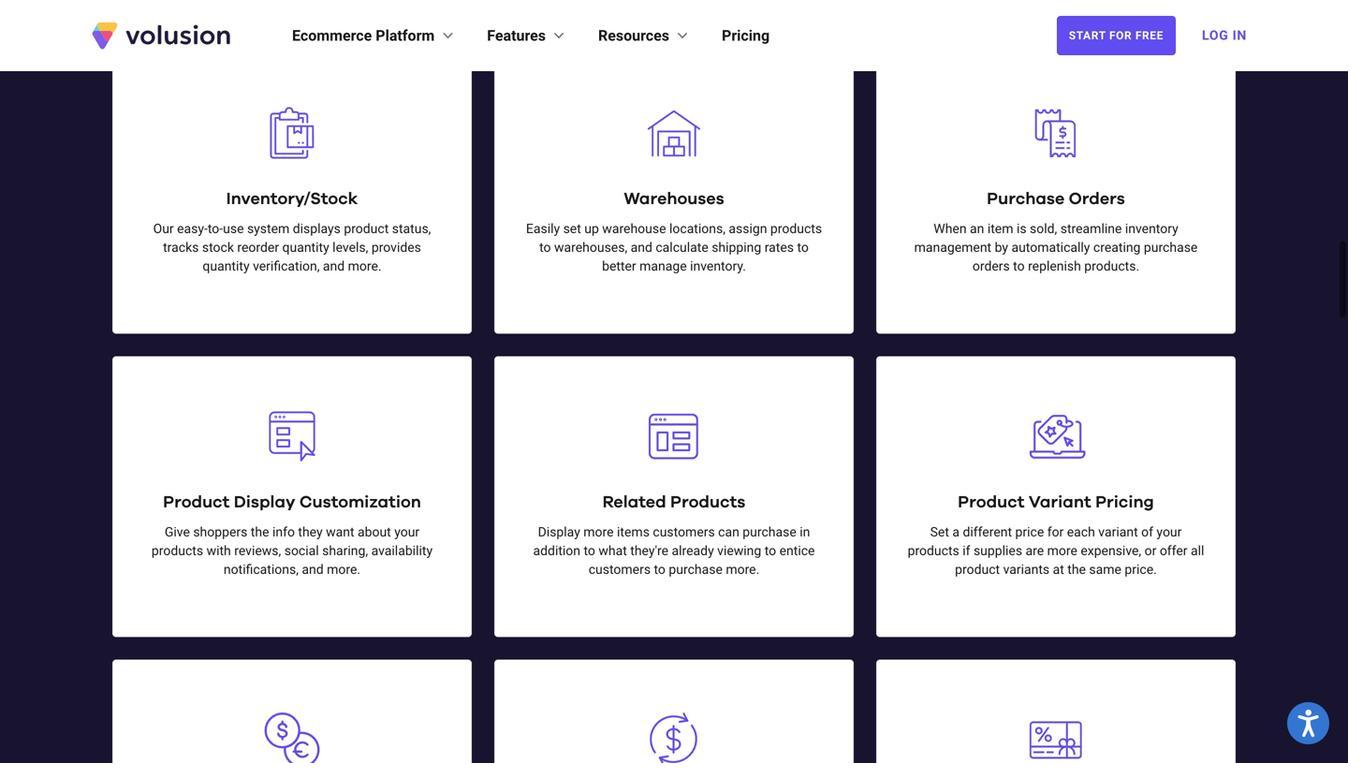 Task type: locate. For each thing, give the bounding box(es) containing it.
replenish
[[1028, 259, 1082, 274]]

for
[[1110, 29, 1133, 42]]

to
[[540, 240, 551, 255], [797, 240, 809, 255], [1014, 259, 1025, 274], [584, 543, 596, 559], [765, 543, 777, 559], [654, 562, 666, 578]]

more up at at the bottom
[[1048, 543, 1078, 559]]

product up different
[[958, 494, 1025, 511]]

product inside the set a different price for each variant of your products if supplies are more expensive, or offer all product variants at the same price.
[[955, 562, 1000, 578]]

more up what
[[584, 525, 614, 540]]

0 vertical spatial display
[[234, 494, 296, 511]]

and inside the easily set up warehouse locations, assign products to warehouses, and calculate shipping rates to better manage inventory.
[[631, 240, 653, 255]]

to right the orders
[[1014, 259, 1025, 274]]

1 vertical spatial purchase
[[743, 525, 797, 540]]

0 vertical spatial product
[[344, 221, 389, 237]]

more. down viewing
[[726, 562, 760, 578]]

purchase up entice
[[743, 525, 797, 540]]

log
[[1203, 28, 1229, 43]]

sold,
[[1030, 221, 1058, 237]]

the inside the set a different price for each variant of your products if supplies are more expensive, or offer all product variants at the same price.
[[1068, 562, 1086, 578]]

0 horizontal spatial pricing
[[722, 27, 770, 44]]

the
[[251, 525, 269, 540], [1068, 562, 1086, 578]]

2 product from the left
[[958, 494, 1025, 511]]

and
[[631, 240, 653, 255], [323, 259, 345, 274], [302, 562, 324, 578]]

and down warehouse on the top of the page
[[631, 240, 653, 255]]

items
[[617, 525, 650, 540]]

products down set
[[908, 543, 960, 559]]

product down if
[[955, 562, 1000, 578]]

0 vertical spatial more
[[584, 525, 614, 540]]

1 horizontal spatial more
[[1048, 543, 1078, 559]]

product up levels,
[[344, 221, 389, 237]]

addition
[[533, 543, 581, 559]]

variants
[[1004, 562, 1050, 578]]

tracks
[[163, 240, 199, 255]]

purchase down already
[[669, 562, 723, 578]]

display up info
[[234, 494, 296, 511]]

the right at at the bottom
[[1068, 562, 1086, 578]]

they're
[[631, 543, 669, 559]]

quantity
[[282, 240, 329, 255], [203, 259, 250, 274]]

product
[[344, 221, 389, 237], [955, 562, 1000, 578]]

1 vertical spatial the
[[1068, 562, 1086, 578]]

to down easily
[[540, 240, 551, 255]]

product
[[163, 494, 230, 511], [958, 494, 1025, 511]]

display inside display more items customers can purchase in addition to what they're already viewing to entice customers to purchase more.
[[538, 525, 581, 540]]

products inside the set a different price for each variant of your products if supplies are more expensive, or offer all product variants at the same price.
[[908, 543, 960, 559]]

1 vertical spatial quantity
[[203, 259, 250, 274]]

better
[[602, 259, 637, 274]]

1 horizontal spatial display
[[538, 525, 581, 540]]

purchase down inventory
[[1144, 240, 1198, 255]]

display
[[234, 494, 296, 511], [538, 525, 581, 540]]

products inside give shoppers the info they want about your products with reviews, social sharing, availability notifications, and more.
[[152, 543, 203, 559]]

2 vertical spatial purchase
[[669, 562, 723, 578]]

rates
[[765, 240, 794, 255]]

customers up already
[[653, 525, 715, 540]]

1 vertical spatial more
[[1048, 543, 1078, 559]]

social
[[284, 543, 319, 559]]

your up availability
[[395, 525, 420, 540]]

open accessibe: accessibility options, statement and help image
[[1298, 710, 1319, 737]]

1 horizontal spatial product
[[958, 494, 1025, 511]]

2 horizontal spatial purchase
[[1144, 240, 1198, 255]]

orders
[[1069, 191, 1126, 208]]

of
[[1142, 525, 1154, 540]]

info
[[273, 525, 295, 540]]

more. down sharing,
[[327, 562, 361, 578]]

1 vertical spatial customers
[[589, 562, 651, 578]]

1 horizontal spatial your
[[1157, 525, 1182, 540]]

0 horizontal spatial more
[[584, 525, 614, 540]]

products down give on the bottom of page
[[152, 543, 203, 559]]

variant
[[1029, 494, 1092, 511]]

status,
[[392, 221, 431, 237]]

0 horizontal spatial products
[[152, 543, 203, 559]]

product up give on the bottom of page
[[163, 494, 230, 511]]

and inside give shoppers the info they want about your products with reviews, social sharing, availability notifications, and more.
[[302, 562, 324, 578]]

0 horizontal spatial product
[[344, 221, 389, 237]]

creating
[[1094, 240, 1141, 255]]

more inside the set a different price for each variant of your products if supplies are more expensive, or offer all product variants at the same price.
[[1048, 543, 1078, 559]]

log in link
[[1191, 15, 1259, 56]]

all
[[1191, 543, 1205, 559]]

2 horizontal spatial products
[[908, 543, 960, 559]]

2 vertical spatial and
[[302, 562, 324, 578]]

inventory.
[[690, 259, 746, 274]]

resources
[[599, 27, 670, 44]]

same
[[1090, 562, 1122, 578]]

0 vertical spatial quantity
[[282, 240, 329, 255]]

price
[[1016, 525, 1045, 540]]

features button
[[487, 24, 569, 47]]

related products
[[603, 494, 746, 511]]

resources button
[[599, 24, 692, 47]]

1 horizontal spatial products
[[771, 221, 822, 237]]

1 vertical spatial product
[[955, 562, 1000, 578]]

set
[[563, 221, 581, 237]]

sharing,
[[322, 543, 368, 559]]

1 product from the left
[[163, 494, 230, 511]]

stock
[[202, 240, 234, 255]]

the up the reviews,
[[251, 525, 269, 540]]

1 your from the left
[[395, 525, 420, 540]]

want
[[326, 525, 355, 540]]

start for free
[[1069, 29, 1164, 42]]

warehouse
[[603, 221, 666, 237]]

your
[[395, 525, 420, 540], [1157, 525, 1182, 540]]

0 horizontal spatial quantity
[[203, 259, 250, 274]]

0 vertical spatial purchase
[[1144, 240, 1198, 255]]

offer
[[1160, 543, 1188, 559]]

is
[[1017, 221, 1027, 237]]

0 horizontal spatial your
[[395, 525, 420, 540]]

purchase orders
[[987, 191, 1126, 208]]

products up "rates"
[[771, 221, 822, 237]]

and down social
[[302, 562, 324, 578]]

more
[[584, 525, 614, 540], [1048, 543, 1078, 559]]

0 vertical spatial and
[[631, 240, 653, 255]]

and down levels,
[[323, 259, 345, 274]]

0 horizontal spatial the
[[251, 525, 269, 540]]

and inside our easy-to-use system displays product status, tracks stock reorder quantity levels, provides quantity verification, and more.
[[323, 259, 345, 274]]

about
[[358, 525, 391, 540]]

2 your from the left
[[1157, 525, 1182, 540]]

ecommerce
[[292, 27, 372, 44]]

products.
[[1085, 259, 1140, 274]]

quantity down stock
[[203, 259, 250, 274]]

0 vertical spatial the
[[251, 525, 269, 540]]

1 horizontal spatial the
[[1068, 562, 1086, 578]]

give
[[165, 525, 190, 540]]

1 horizontal spatial product
[[955, 562, 1000, 578]]

more. inside display more items customers can purchase in addition to what they're already viewing to entice customers to purchase more.
[[726, 562, 760, 578]]

verification,
[[253, 259, 320, 274]]

1 vertical spatial and
[[323, 259, 345, 274]]

more. down levels,
[[348, 259, 382, 274]]

our easy-to-use system displays product status, tracks stock reorder quantity levels, provides quantity verification, and more.
[[153, 221, 431, 274]]

pricing
[[722, 27, 770, 44], [1096, 494, 1155, 511]]

in
[[1233, 28, 1248, 43]]

more inside display more items customers can purchase in addition to what they're already viewing to entice customers to purchase more.
[[584, 525, 614, 540]]

0 horizontal spatial product
[[163, 494, 230, 511]]

quantity down displays
[[282, 240, 329, 255]]

1 vertical spatial pricing
[[1096, 494, 1155, 511]]

products
[[771, 221, 822, 237], [152, 543, 203, 559], [908, 543, 960, 559]]

customers
[[653, 525, 715, 540], [589, 562, 651, 578]]

notifications,
[[224, 562, 299, 578]]

viewing
[[718, 543, 762, 559]]

customers down what
[[589, 562, 651, 578]]

your up the offer
[[1157, 525, 1182, 540]]

1 vertical spatial display
[[538, 525, 581, 540]]

1 horizontal spatial customers
[[653, 525, 715, 540]]

system
[[247, 221, 290, 237]]

display up addition
[[538, 525, 581, 540]]



Task type: describe. For each thing, give the bounding box(es) containing it.
variant
[[1099, 525, 1139, 540]]

purchase inside when an item is sold, streamline inventory management by automatically creating purchase orders to replenish products.
[[1144, 240, 1198, 255]]

product variant pricing
[[958, 494, 1155, 511]]

ecommerce platform button
[[292, 24, 457, 47]]

shoppers
[[193, 525, 248, 540]]

inventory/stock
[[226, 191, 358, 208]]

your inside give shoppers the info they want about your products with reviews, social sharing, availability notifications, and more.
[[395, 525, 420, 540]]

levels,
[[333, 240, 368, 255]]

start for free link
[[1057, 16, 1176, 55]]

to left what
[[584, 543, 596, 559]]

calculate
[[656, 240, 709, 255]]

supplies
[[974, 543, 1023, 559]]

easily set up warehouse locations, assign products to warehouses, and calculate shipping rates to better manage inventory.
[[526, 221, 822, 274]]

product inside our easy-to-use system displays product status, tracks stock reorder quantity levels, provides quantity verification, and more.
[[344, 221, 389, 237]]

give shoppers the info they want about your products with reviews, social sharing, availability notifications, and more.
[[152, 525, 433, 578]]

management
[[915, 240, 992, 255]]

0 vertical spatial customers
[[653, 525, 715, 540]]

purchase
[[987, 191, 1065, 208]]

or
[[1145, 543, 1157, 559]]

product for product display customization
[[163, 494, 230, 511]]

customization
[[300, 494, 421, 511]]

item
[[988, 221, 1014, 237]]

more. inside our easy-to-use system displays product status, tracks stock reorder quantity levels, provides quantity verification, and more.
[[348, 259, 382, 274]]

to-
[[208, 221, 223, 237]]

they
[[298, 525, 323, 540]]

up
[[585, 221, 599, 237]]

features
[[487, 27, 546, 44]]

are
[[1026, 543, 1044, 559]]

when an item is sold, streamline inventory management by automatically creating purchase orders to replenish products.
[[915, 221, 1198, 274]]

expensive,
[[1081, 543, 1142, 559]]

availability
[[371, 543, 433, 559]]

price.
[[1125, 562, 1157, 578]]

1 horizontal spatial pricing
[[1096, 494, 1155, 511]]

0 horizontal spatial display
[[234, 494, 296, 511]]

shipping
[[712, 240, 762, 255]]

display more items customers can purchase in addition to what they're already viewing to entice customers to purchase more.
[[533, 525, 815, 578]]

manage
[[640, 259, 687, 274]]

set
[[931, 525, 950, 540]]

use
[[223, 221, 244, 237]]

related
[[603, 494, 667, 511]]

pricing link
[[722, 24, 770, 47]]

each
[[1067, 525, 1096, 540]]

in
[[800, 525, 810, 540]]

provides
[[372, 240, 421, 255]]

with
[[207, 543, 231, 559]]

product for product variant pricing
[[958, 494, 1025, 511]]

your inside the set a different price for each variant of your products if supplies are more expensive, or offer all product variants at the same price.
[[1157, 525, 1182, 540]]

orders
[[973, 259, 1010, 274]]

reorder
[[237, 240, 279, 255]]

0 horizontal spatial purchase
[[669, 562, 723, 578]]

warehouses,
[[554, 240, 628, 255]]

to down "they're"
[[654, 562, 666, 578]]

platform
[[376, 27, 435, 44]]

to left entice
[[765, 543, 777, 559]]

inventory
[[1126, 221, 1179, 237]]

warehouses
[[624, 191, 725, 208]]

the inside give shoppers the info they want about your products with reviews, social sharing, availability notifications, and more.
[[251, 525, 269, 540]]

1 horizontal spatial purchase
[[743, 525, 797, 540]]

to right "rates"
[[797, 240, 809, 255]]

if
[[963, 543, 971, 559]]

reviews,
[[234, 543, 281, 559]]

products
[[671, 494, 746, 511]]

an
[[970, 221, 985, 237]]

already
[[672, 543, 714, 559]]

free
[[1136, 29, 1164, 42]]

locations,
[[670, 221, 726, 237]]

what
[[599, 543, 627, 559]]

products inside the easily set up warehouse locations, assign products to warehouses, and calculate shipping rates to better manage inventory.
[[771, 221, 822, 237]]

entice
[[780, 543, 815, 559]]

start
[[1069, 29, 1106, 42]]

can
[[719, 525, 740, 540]]

at
[[1053, 562, 1065, 578]]

streamline
[[1061, 221, 1122, 237]]

to inside when an item is sold, streamline inventory management by automatically creating purchase orders to replenish products.
[[1014, 259, 1025, 274]]

ecommerce platform
[[292, 27, 435, 44]]

easily
[[526, 221, 560, 237]]

1 horizontal spatial quantity
[[282, 240, 329, 255]]

assign
[[729, 221, 767, 237]]

set a different price for each variant of your products if supplies are more expensive, or offer all product variants at the same price.
[[908, 525, 1205, 578]]

product display customization
[[163, 494, 421, 511]]

0 vertical spatial pricing
[[722, 27, 770, 44]]

by
[[995, 240, 1009, 255]]

0 horizontal spatial customers
[[589, 562, 651, 578]]

for
[[1048, 525, 1064, 540]]

automatically
[[1012, 240, 1091, 255]]

when
[[934, 221, 967, 237]]

more. inside give shoppers the info they want about your products with reviews, social sharing, availability notifications, and more.
[[327, 562, 361, 578]]

a
[[953, 525, 960, 540]]

log in
[[1203, 28, 1248, 43]]

our
[[153, 221, 174, 237]]



Task type: vqa. For each thing, say whether or not it's contained in the screenshot.
'these'
no



